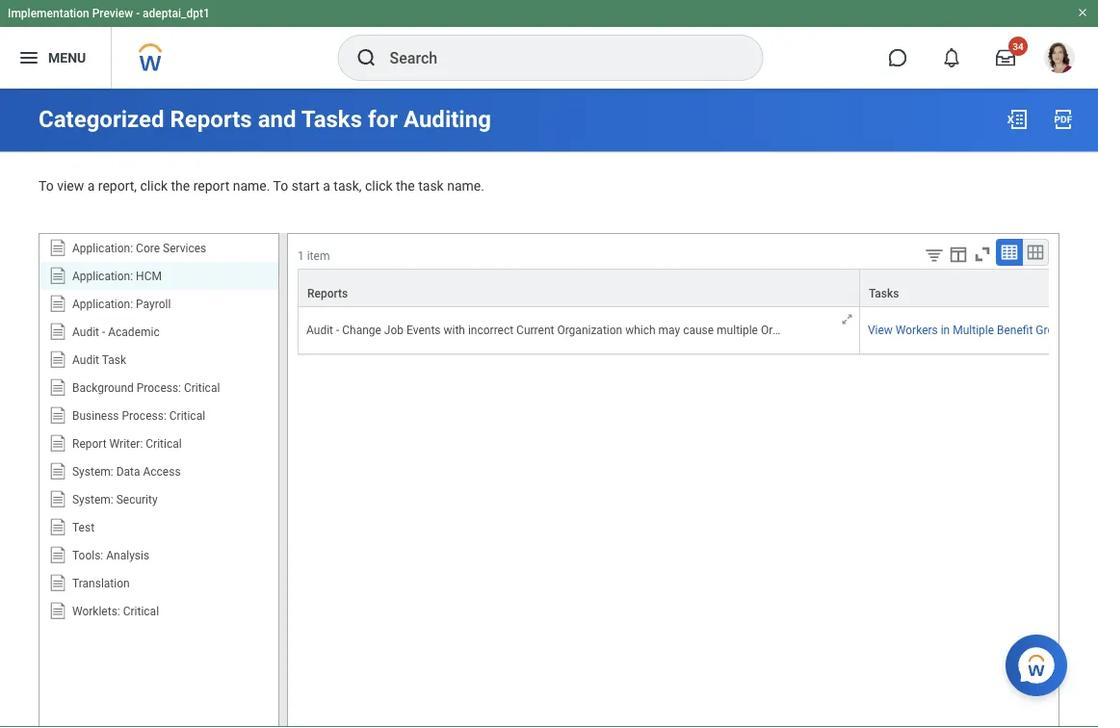 Task type: locate. For each thing, give the bounding box(es) containing it.
1 horizontal spatial tasks
[[869, 287, 899, 301]]

to left start
[[273, 178, 288, 194]]

cause
[[683, 324, 714, 337]]

a right start
[[323, 178, 330, 194]]

select to filter grid data image
[[924, 245, 945, 265]]

application: up application: payroll
[[72, 269, 133, 283]]

tasks left for
[[301, 105, 362, 133]]

task
[[102, 353, 126, 367]]

1 item
[[298, 250, 330, 263]]

search image
[[355, 46, 378, 69]]

2 application: from the top
[[72, 269, 133, 283]]

reports button
[[299, 270, 859, 307]]

table image
[[1000, 243, 1019, 262]]

click right report,
[[140, 178, 168, 194]]

application: up application: hcm
[[72, 241, 133, 255]]

0 horizontal spatial -
[[102, 325, 105, 339]]

1 horizontal spatial a
[[323, 178, 330, 194]]

a
[[87, 178, 95, 194], [323, 178, 330, 194]]

0 vertical spatial application:
[[72, 241, 133, 255]]

2 a from the left
[[323, 178, 330, 194]]

- for audit - academic
[[102, 325, 105, 339]]

process:
[[137, 381, 181, 395], [122, 409, 166, 423]]

multiple
[[717, 324, 758, 337]]

to view a report, click the report name. to start a task, click the task name.
[[39, 178, 485, 194]]

2 the from the left
[[396, 178, 415, 194]]

job
[[384, 324, 404, 337]]

0 horizontal spatial tasks
[[301, 105, 362, 133]]

tasks inside popup button
[[869, 287, 899, 301]]

0 horizontal spatial to
[[39, 178, 54, 194]]

0 horizontal spatial reports
[[170, 105, 252, 133]]

the left report
[[171, 178, 190, 194]]

toolbar
[[910, 239, 1049, 269]]

system: for system: data access
[[72, 465, 113, 478]]

Search Workday  search field
[[390, 37, 723, 79]]

0 horizontal spatial the
[[171, 178, 190, 194]]

- left change
[[336, 324, 339, 337]]

- up audit task
[[102, 325, 105, 339]]

core
[[136, 241, 160, 255]]

process: down background process: critical
[[122, 409, 166, 423]]

benefit
[[997, 324, 1033, 337]]

click to view/edit grid preferences image
[[948, 244, 969, 265]]

item
[[307, 250, 330, 263]]

0 horizontal spatial a
[[87, 178, 95, 194]]

to
[[39, 178, 54, 194], [273, 178, 288, 194]]

system: down report
[[72, 465, 113, 478]]

0 vertical spatial system:
[[72, 465, 113, 478]]

to left view
[[39, 178, 54, 194]]

name.
[[233, 178, 270, 194], [447, 178, 485, 194]]

system: security
[[72, 493, 158, 506]]

1 horizontal spatial reports
[[307, 287, 348, 301]]

0 vertical spatial reports
[[170, 105, 252, 133]]

row
[[298, 269, 1098, 308], [298, 308, 1098, 355]]

menu
[[48, 50, 86, 66]]

hcm
[[136, 269, 162, 283]]

reports left and
[[170, 105, 252, 133]]

system: for system: security
[[72, 493, 113, 506]]

0 horizontal spatial name.
[[233, 178, 270, 194]]

1 vertical spatial reports
[[307, 287, 348, 301]]

auditing
[[404, 105, 491, 133]]

2 vertical spatial application:
[[72, 297, 133, 311]]

access
[[143, 465, 181, 478]]

the left task
[[396, 178, 415, 194]]

menu banner
[[0, 0, 1098, 89]]

worklets:
[[72, 605, 120, 618]]

background process: critical
[[72, 381, 220, 395]]

which
[[625, 324, 656, 337]]

services
[[163, 241, 206, 255]]

critical
[[184, 381, 220, 395], [169, 409, 205, 423], [146, 437, 182, 451], [123, 605, 159, 618]]

1 horizontal spatial name.
[[447, 178, 485, 194]]

audit left task
[[72, 353, 99, 367]]

for
[[368, 105, 398, 133]]

audit inside cell
[[306, 324, 333, 337]]

critical for background process: critical
[[184, 381, 220, 395]]

reports down item
[[307, 287, 348, 301]]

1 name. from the left
[[233, 178, 270, 194]]

application: for application: payroll
[[72, 297, 133, 311]]

1 horizontal spatial click
[[365, 178, 393, 194]]

audit up audit task
[[72, 325, 99, 339]]

click right task,
[[365, 178, 393, 194]]

application: core services
[[72, 241, 206, 255]]

business
[[72, 409, 119, 423]]

1 vertical spatial application:
[[72, 269, 133, 283]]

2 row from the top
[[298, 308, 1098, 355]]

audit for audit task
[[72, 353, 99, 367]]

system:
[[72, 465, 113, 478], [72, 493, 113, 506]]

1 vertical spatial process:
[[122, 409, 166, 423]]

organizations
[[761, 324, 832, 337]]

0 horizontal spatial click
[[140, 178, 168, 194]]

menu button
[[0, 27, 111, 89]]

current
[[517, 324, 554, 337]]

- for audit - change job events with incorrect current organization which may cause multiple organizations
[[336, 324, 339, 337]]

- right preview
[[136, 7, 140, 20]]

row containing audit - change job events with incorrect current organization which may cause multiple organizations
[[298, 308, 1098, 355]]

critical up access
[[146, 437, 182, 451]]

workers
[[896, 324, 938, 337]]

1 horizontal spatial to
[[273, 178, 288, 194]]

2 horizontal spatial -
[[336, 324, 339, 337]]

audit
[[306, 324, 333, 337], [72, 325, 99, 339], [72, 353, 99, 367]]

close environment banner image
[[1077, 7, 1089, 18]]

and
[[258, 105, 296, 133]]

1 horizontal spatial the
[[396, 178, 415, 194]]

application: up audit - academic
[[72, 297, 133, 311]]

audit task
[[72, 353, 126, 367]]

worklets: critical
[[72, 605, 159, 618]]

reports
[[170, 105, 252, 133], [307, 287, 348, 301]]

change
[[342, 324, 381, 337]]

system: up test
[[72, 493, 113, 506]]

view workers in multiple benefit groups audi
[[868, 324, 1098, 337]]

name. right report
[[233, 178, 270, 194]]

task
[[418, 178, 444, 194]]

- inside cell
[[336, 324, 339, 337]]

application:
[[72, 241, 133, 255], [72, 269, 133, 283], [72, 297, 133, 311]]

tasks button
[[860, 270, 1098, 307]]

background
[[72, 381, 134, 395]]

row containing reports
[[298, 269, 1098, 308]]

1 vertical spatial system:
[[72, 493, 113, 506]]

1 horizontal spatial -
[[136, 7, 140, 20]]

1 system: from the top
[[72, 465, 113, 478]]

1 the from the left
[[171, 178, 190, 194]]

expand table image
[[1026, 243, 1045, 262]]

- inside menu banner
[[136, 7, 140, 20]]

name. right task
[[447, 178, 485, 194]]

profile logan mcneil image
[[1044, 42, 1075, 77]]

a right view
[[87, 178, 95, 194]]

tasks up view
[[869, 287, 899, 301]]

process: up business process: critical
[[137, 381, 181, 395]]

tasks
[[301, 105, 362, 133], [869, 287, 899, 301]]

the
[[171, 178, 190, 194], [396, 178, 415, 194]]

system: data access
[[72, 465, 181, 478]]

critical for business process: critical
[[169, 409, 205, 423]]

1 application: from the top
[[72, 241, 133, 255]]

0 vertical spatial tasks
[[301, 105, 362, 133]]

critical up business process: critical
[[184, 381, 220, 395]]

3 application: from the top
[[72, 297, 133, 311]]

critical down background process: critical
[[169, 409, 205, 423]]

test
[[72, 521, 94, 534]]

0 vertical spatial process:
[[137, 381, 181, 395]]

audit left change
[[306, 324, 333, 337]]

2 system: from the top
[[72, 493, 113, 506]]

1 vertical spatial tasks
[[869, 287, 899, 301]]

categorized reports and tasks for auditing main content
[[0, 89, 1098, 727]]

-
[[136, 7, 140, 20], [336, 324, 339, 337], [102, 325, 105, 339]]

export to excel image
[[1006, 108, 1029, 131]]

click
[[140, 178, 168, 194], [365, 178, 393, 194]]

1 row from the top
[[298, 269, 1098, 308]]



Task type: vqa. For each thing, say whether or not it's contained in the screenshot.
fifth Hybrid from the top
no



Task type: describe. For each thing, give the bounding box(es) containing it.
preview
[[92, 7, 133, 20]]

incorrect
[[468, 324, 514, 337]]

1 click from the left
[[140, 178, 168, 194]]

task,
[[334, 178, 362, 194]]

process: for background
[[137, 381, 181, 395]]

tools: analysis
[[72, 549, 149, 562]]

2 to from the left
[[273, 178, 288, 194]]

34 button
[[985, 37, 1028, 79]]

categorized reports and tasks for auditing
[[39, 105, 491, 133]]

analysis
[[106, 549, 149, 562]]

application: for application: hcm
[[72, 269, 133, 283]]

notifications large image
[[942, 48, 962, 67]]

inbox large image
[[996, 48, 1015, 67]]

critical right worklets:
[[123, 605, 159, 618]]

multiple
[[953, 324, 994, 337]]

1 to from the left
[[39, 178, 54, 194]]

implementation preview -   adeptai_dpt1
[[8, 7, 210, 20]]

events
[[407, 324, 441, 337]]

fullscreen image
[[972, 244, 993, 265]]

report
[[72, 437, 107, 451]]

audit - academic
[[72, 325, 160, 339]]

organization
[[557, 324, 623, 337]]

business process: critical
[[72, 409, 205, 423]]

process: for business
[[122, 409, 166, 423]]

audi
[[1076, 324, 1098, 337]]

toolbar inside categorized reports and tasks for auditing main content
[[910, 239, 1049, 269]]

application: payroll
[[72, 297, 171, 311]]

audit for audit - change job events with incorrect current organization which may cause multiple organizations
[[306, 324, 333, 337]]

report,
[[98, 178, 137, 194]]

audit - change job events with incorrect current organization which may cause multiple organizations
[[306, 324, 832, 337]]

view workers in multiple benefit groups audi link
[[868, 324, 1098, 337]]

writer:
[[109, 437, 143, 451]]

view
[[868, 324, 893, 337]]

implementation
[[8, 7, 89, 20]]

categorized
[[39, 105, 164, 133]]

audit for audit - academic
[[72, 325, 99, 339]]

2 name. from the left
[[447, 178, 485, 194]]

view
[[57, 178, 84, 194]]

reports inside reports popup button
[[307, 287, 348, 301]]

grow image
[[840, 312, 854, 327]]

with
[[444, 324, 465, 337]]

in
[[941, 324, 950, 337]]

2 click from the left
[[365, 178, 393, 194]]

justify image
[[17, 46, 40, 69]]

data
[[116, 465, 140, 478]]

view printable version (pdf) image
[[1052, 108, 1075, 131]]

report writer: critical
[[72, 437, 182, 451]]

may
[[659, 324, 680, 337]]

adeptai_dpt1
[[143, 7, 210, 20]]

1
[[298, 250, 304, 263]]

critical for report writer: critical
[[146, 437, 182, 451]]

application: for application: core services
[[72, 241, 133, 255]]

34
[[1013, 40, 1024, 52]]

1 a from the left
[[87, 178, 95, 194]]

report
[[193, 178, 230, 194]]

security
[[116, 493, 158, 506]]

application: hcm
[[72, 269, 162, 283]]

groups
[[1036, 324, 1073, 337]]

academic
[[108, 325, 160, 339]]

payroll
[[136, 297, 171, 311]]

tools:
[[72, 549, 103, 562]]

start
[[292, 178, 320, 194]]

translation
[[72, 577, 130, 590]]

audit - change job events with incorrect current organization which may cause multiple organizations cell
[[298, 308, 860, 355]]



